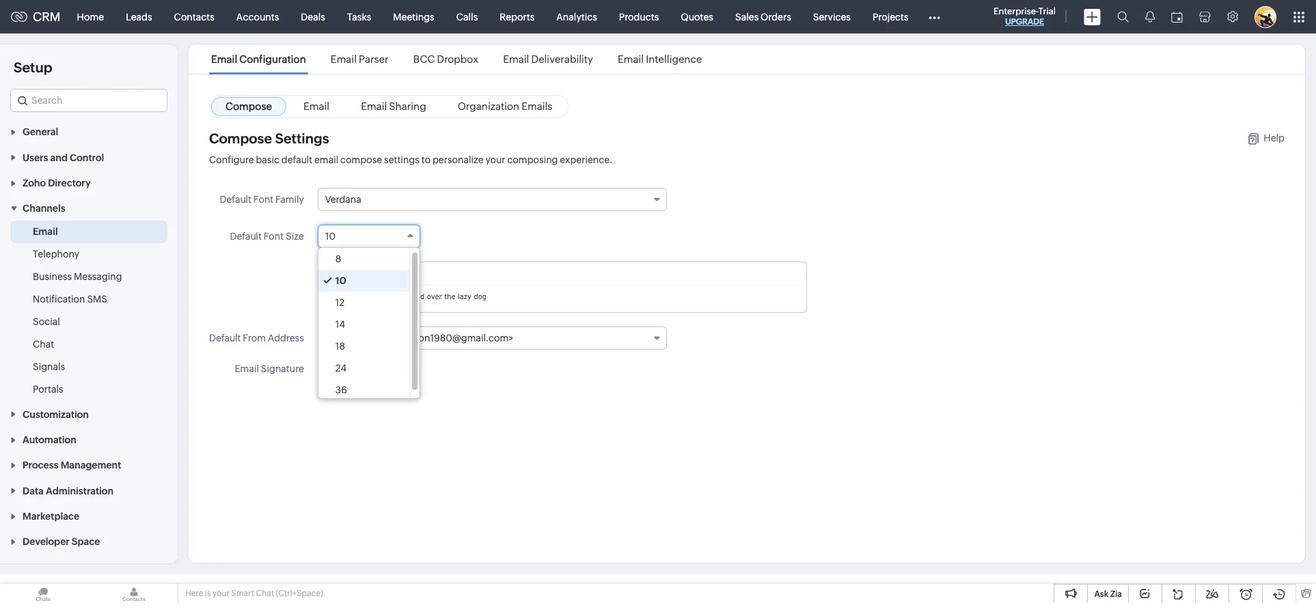 Task type: vqa. For each thing, say whether or not it's contained in the screenshot.
24
yes



Task type: locate. For each thing, give the bounding box(es) containing it.
upgrade
[[1005, 17, 1044, 27]]

10
[[325, 231, 336, 242], [335, 275, 346, 286]]

contacts
[[174, 11, 214, 22]]

calendar image
[[1171, 11, 1183, 22]]

default left from at the bottom of page
[[209, 333, 241, 344]]

enterprise-
[[994, 6, 1038, 16]]

email for email configuration
[[211, 53, 237, 65]]

reports link
[[489, 0, 546, 33]]

zoho
[[23, 178, 46, 189]]

font
[[253, 194, 274, 205], [264, 231, 284, 242]]

zoho directory
[[23, 178, 91, 189]]

email parser
[[331, 53, 389, 65]]

10 up 8
[[325, 231, 336, 242]]

8 10
[[335, 254, 346, 286]]

0 horizontal spatial your
[[213, 589, 230, 599]]

default font size
[[230, 231, 304, 242]]

customization
[[23, 409, 89, 420]]

list
[[199, 44, 714, 74]]

18
[[335, 341, 345, 352]]

general
[[23, 127, 58, 138]]

default for default font size
[[230, 231, 262, 242]]

channels
[[23, 203, 65, 214]]

add
[[318, 364, 336, 374]]

compose up configure
[[209, 131, 272, 146]]

signals element
[[1137, 0, 1163, 33]]

email for email signature
[[235, 364, 259, 374]]

signals image
[[1145, 11, 1155, 23]]

deals
[[301, 11, 325, 22]]

email for the rightmost email link
[[303, 100, 329, 112]]

None field
[[10, 89, 167, 112]]

telephony link
[[33, 248, 79, 261]]

ben nelson<ben.nelson1980@gmail.com>
[[325, 333, 513, 344]]

email link down channels
[[33, 225, 58, 239]]

2 vertical spatial default
[[209, 333, 241, 344]]

email left parser
[[331, 53, 357, 65]]

0 horizontal spatial email link
[[33, 225, 58, 239]]

emails
[[522, 100, 552, 112]]

0 vertical spatial compose
[[226, 100, 272, 112]]

email for email intelligence
[[618, 53, 644, 65]]

1 horizontal spatial email link
[[289, 97, 344, 116]]

services
[[813, 11, 851, 22]]

0 vertical spatial email link
[[289, 97, 344, 116]]

brown
[[362, 292, 383, 301]]

10 up the in the left top of the page
[[335, 275, 346, 286]]

font left size
[[264, 231, 284, 242]]

experience.
[[560, 154, 613, 165]]

email down channels
[[33, 226, 58, 237]]

deliverability
[[531, 53, 593, 65]]

compose
[[226, 100, 272, 112], [209, 131, 272, 146]]

1 vertical spatial email link
[[33, 225, 58, 239]]

font for family
[[253, 194, 274, 205]]

sms
[[87, 294, 107, 305]]

data
[[23, 486, 44, 497]]

email link up settings
[[289, 97, 344, 116]]

dog
[[474, 292, 487, 301]]

default
[[281, 154, 312, 165]]

default for default font family
[[220, 194, 251, 205]]

meetings
[[393, 11, 434, 22]]

email left sharing
[[361, 100, 387, 112]]

1 vertical spatial compose
[[209, 131, 272, 146]]

profile element
[[1246, 0, 1285, 33]]

email down products link
[[618, 53, 644, 65]]

0 vertical spatial font
[[253, 194, 274, 205]]

process
[[23, 460, 58, 471]]

process management
[[23, 460, 121, 471]]

administration
[[46, 486, 113, 497]]

0 vertical spatial zia
[[23, 562, 36, 573]]

12
[[335, 297, 345, 308]]

list box
[[318, 248, 419, 401]]

email deliverability
[[503, 53, 593, 65]]

parser
[[359, 53, 389, 65]]

1 vertical spatial your
[[213, 589, 230, 599]]

organization emails
[[458, 100, 552, 112]]

default down the default font family
[[230, 231, 262, 242]]

intelligence
[[646, 53, 702, 65]]

projects link
[[862, 0, 920, 33]]

18 option
[[318, 336, 409, 357]]

contacts image
[[91, 584, 177, 603]]

24 option
[[318, 357, 409, 379]]

management
[[61, 460, 121, 471]]

0 vertical spatial 10
[[325, 231, 336, 242]]

zia inside the 'zia' dropdown button
[[23, 562, 36, 573]]

Other Modules field
[[920, 6, 949, 28]]

email deliverability link
[[501, 53, 595, 65]]

create menu image
[[1084, 9, 1101, 25]]

help
[[1264, 132, 1285, 143]]

email intelligence
[[618, 53, 702, 65]]

list box containing 8
[[318, 248, 419, 401]]

1 horizontal spatial signature
[[360, 364, 403, 374]]

compose settings
[[209, 131, 329, 146]]

your left 'composing'
[[485, 154, 505, 165]]

new
[[338, 364, 358, 374]]

chat down social link
[[33, 339, 54, 350]]

signature
[[261, 364, 304, 374], [360, 364, 403, 374]]

Ben Nelson<ben.nelson1980@gmail.com> field
[[318, 327, 667, 350]]

1 vertical spatial default
[[230, 231, 262, 242]]

email up settings
[[303, 100, 329, 112]]

organization
[[458, 100, 519, 112]]

0 horizontal spatial signature
[[261, 364, 304, 374]]

zia right ask
[[1110, 590, 1122, 599]]

home link
[[66, 0, 115, 33]]

14
[[335, 319, 345, 330]]

chat right smart
[[256, 589, 274, 599]]

signature up 36 option
[[360, 364, 403, 374]]

bcc dropbox
[[413, 53, 478, 65]]

zia
[[23, 562, 36, 573], [1110, 590, 1122, 599]]

signals link
[[33, 360, 65, 374]]

0 vertical spatial your
[[485, 154, 505, 165]]

email down reports link at the top left of the page
[[503, 53, 529, 65]]

compose up compose settings at the top
[[226, 100, 272, 112]]

directory
[[48, 178, 91, 189]]

messaging
[[74, 272, 122, 282]]

default down configure
[[220, 194, 251, 205]]

search element
[[1109, 0, 1137, 33]]

14 option
[[318, 314, 409, 336]]

email left configuration
[[211, 53, 237, 65]]

1 vertical spatial zia
[[1110, 590, 1122, 599]]

1 vertical spatial chat
[[256, 589, 274, 599]]

dropbox
[[437, 53, 478, 65]]

email for email deliverability
[[503, 53, 529, 65]]

0 vertical spatial default
[[220, 194, 251, 205]]

leads
[[126, 11, 152, 22]]

automation button
[[0, 427, 178, 452]]

12 option
[[318, 292, 409, 314]]

36 option
[[318, 379, 409, 401]]

to
[[421, 154, 431, 165]]

contacts link
[[163, 0, 225, 33]]

ask
[[1094, 590, 1109, 599]]

0 horizontal spatial zia
[[23, 562, 36, 573]]

signature down the address
[[261, 364, 304, 374]]

your right is
[[213, 589, 230, 599]]

configure
[[209, 154, 254, 165]]

font left family
[[253, 194, 274, 205]]

from
[[243, 333, 266, 344]]

users and control button
[[0, 144, 178, 170]]

10 inside field
[[325, 231, 336, 242]]

email intelligence link
[[616, 53, 704, 65]]

email signature
[[235, 364, 304, 374]]

1 vertical spatial font
[[264, 231, 284, 242]]

1 horizontal spatial your
[[485, 154, 505, 165]]

zia up the chats image
[[23, 562, 36, 573]]

address
[[268, 333, 304, 344]]

0 vertical spatial chat
[[33, 339, 54, 350]]

Search text field
[[11, 90, 167, 111]]

email down from at the bottom of page
[[235, 364, 259, 374]]

orders
[[761, 11, 791, 22]]

business
[[33, 272, 72, 282]]

portals link
[[33, 383, 63, 397]]

default for default from address
[[209, 333, 241, 344]]

0 horizontal spatial chat
[[33, 339, 54, 350]]

compose for compose settings
[[209, 131, 272, 146]]

Verdana field
[[318, 188, 667, 211]]



Task type: describe. For each thing, give the bounding box(es) containing it.
email for email parser
[[331, 53, 357, 65]]

36
[[335, 385, 347, 396]]

1 signature from the left
[[261, 364, 304, 374]]

search image
[[1117, 11, 1129, 23]]

sales orders link
[[724, 0, 802, 33]]

signals
[[33, 362, 65, 373]]

10 option
[[318, 270, 409, 292]]

email sharing link
[[347, 97, 441, 116]]

telephony
[[33, 249, 79, 260]]

1 horizontal spatial chat
[[256, 589, 274, 599]]

sharing
[[389, 100, 426, 112]]

configuration
[[239, 53, 306, 65]]

accounts link
[[225, 0, 290, 33]]

chats image
[[0, 584, 86, 603]]

marketplace button
[[0, 503, 178, 529]]

email sharing
[[361, 100, 426, 112]]

zoho directory button
[[0, 170, 178, 195]]

projects
[[873, 11, 909, 22]]

developer
[[23, 537, 70, 548]]

deals link
[[290, 0, 336, 33]]

font for size
[[264, 231, 284, 242]]

compose
[[340, 154, 382, 165]]

social link
[[33, 315, 60, 329]]

2 signature from the left
[[360, 364, 403, 374]]

control
[[70, 152, 104, 163]]

personalize
[[433, 154, 484, 165]]

preview
[[327, 271, 361, 282]]

social
[[33, 317, 60, 328]]

meetings link
[[382, 0, 445, 33]]

email inside the channels region
[[33, 226, 58, 237]]

here
[[185, 589, 203, 599]]

developer space button
[[0, 529, 178, 554]]

profile image
[[1255, 6, 1276, 28]]

crm
[[33, 10, 61, 24]]

calls link
[[445, 0, 489, 33]]

home
[[77, 11, 104, 22]]

space
[[72, 537, 100, 548]]

default from address
[[209, 333, 304, 344]]

1 vertical spatial 10
[[335, 275, 346, 286]]

the quick brown fox jumped over the lazy dog
[[327, 292, 487, 301]]

verdana
[[325, 194, 361, 205]]

add new signature
[[318, 364, 403, 374]]

leads link
[[115, 0, 163, 33]]

ben
[[325, 333, 342, 344]]

is
[[205, 589, 211, 599]]

process management button
[[0, 452, 178, 478]]

ask zia
[[1094, 590, 1122, 599]]

setup
[[14, 59, 52, 75]]

10 field
[[318, 225, 420, 248]]

products link
[[608, 0, 670, 33]]

email parser link
[[329, 53, 391, 65]]

size
[[286, 231, 304, 242]]

general button
[[0, 119, 178, 144]]

email for email sharing
[[361, 100, 387, 112]]

over
[[427, 292, 442, 301]]

create menu element
[[1076, 0, 1109, 33]]

sales
[[735, 11, 759, 22]]

jumped
[[399, 292, 424, 301]]

list containing email configuration
[[199, 44, 714, 74]]

chat link
[[33, 338, 54, 351]]

compose for compose
[[226, 100, 272, 112]]

basic
[[256, 154, 279, 165]]

analytics link
[[546, 0, 608, 33]]

channels region
[[0, 221, 178, 401]]

notification
[[33, 294, 85, 305]]

lazy
[[458, 292, 471, 301]]

8
[[335, 254, 341, 264]]

fox
[[386, 292, 396, 301]]

trial
[[1038, 6, 1056, 16]]

quotes link
[[670, 0, 724, 33]]

users
[[23, 152, 48, 163]]

products
[[619, 11, 659, 22]]

email configuration
[[211, 53, 306, 65]]

reports
[[500, 11, 535, 22]]

1 horizontal spatial zia
[[1110, 590, 1122, 599]]

settings
[[384, 154, 419, 165]]

zia button
[[0, 554, 178, 580]]

notification sms link
[[33, 293, 107, 306]]

8 option
[[318, 248, 409, 270]]

users and control
[[23, 152, 104, 163]]

the
[[444, 292, 455, 301]]

data administration
[[23, 486, 113, 497]]

default font family
[[220, 194, 304, 205]]

calls
[[456, 11, 478, 22]]

chat inside the channels region
[[33, 339, 54, 350]]

business messaging
[[33, 272, 122, 282]]

tasks link
[[336, 0, 382, 33]]

settings
[[275, 131, 329, 146]]

bcc dropbox link
[[411, 53, 481, 65]]

(ctrl+space)
[[276, 589, 323, 599]]



